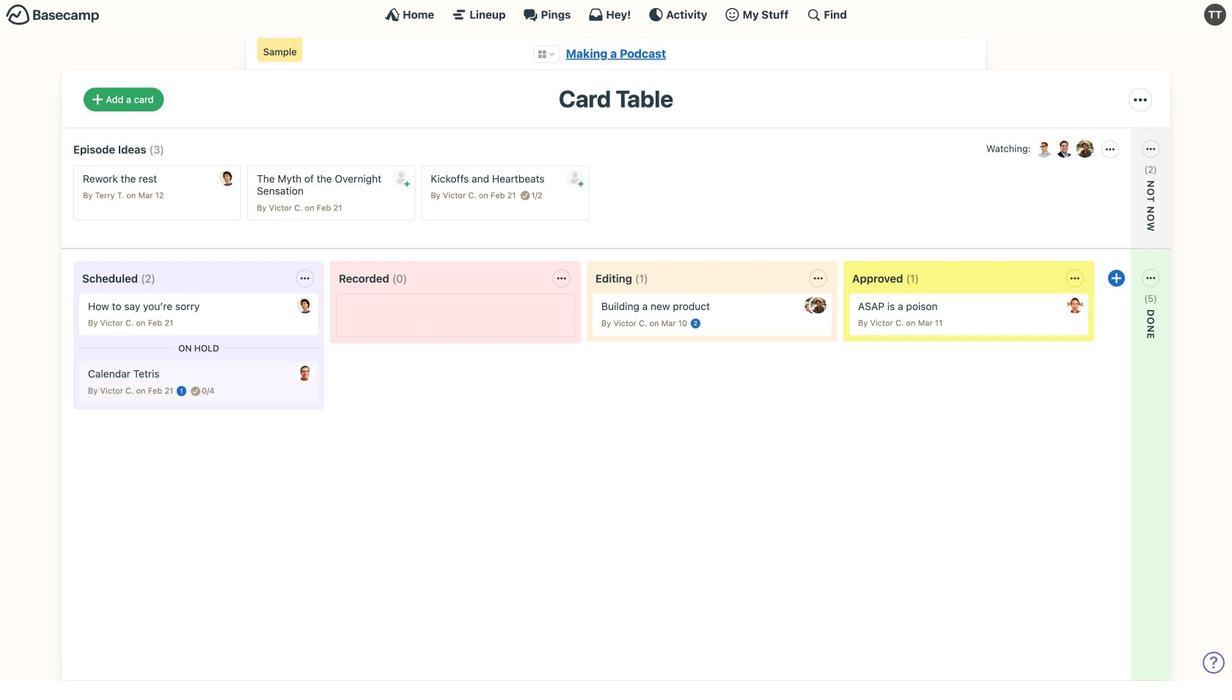 Task type: describe. For each thing, give the bounding box(es) containing it.
keyboard shortcut: ⌘ + / image
[[807, 7, 821, 22]]

steve marsh image
[[297, 365, 313, 381]]

on mar 12 element
[[126, 191, 164, 200]]

jared davis image
[[220, 170, 236, 186]]

terry turtle image
[[1205, 4, 1227, 26]]

jared davis image
[[297, 297, 313, 314]]

main element
[[0, 0, 1233, 29]]

on mar 11 element
[[907, 318, 943, 328]]

josh fiske image
[[1055, 139, 1075, 159]]



Task type: locate. For each thing, give the bounding box(es) containing it.
victor cooper image
[[1034, 139, 1055, 159]]

breadcrumb element
[[247, 38, 986, 70]]

nicole katz image
[[1075, 139, 1096, 159]]

annie bryan image
[[1068, 297, 1084, 314]]

on feb 21 element
[[479, 191, 516, 200], [305, 203, 342, 213], [136, 318, 173, 328], [136, 387, 173, 396]]

nicole katz image
[[811, 297, 827, 314]]

switch accounts image
[[6, 4, 100, 26]]

None submit
[[392, 169, 410, 187], [567, 169, 584, 187], [1054, 187, 1157, 206], [1054, 317, 1157, 335], [392, 169, 410, 187], [567, 169, 584, 187], [1054, 187, 1157, 206], [1054, 317, 1157, 335]]

on mar 10 element
[[650, 319, 688, 328]]

jennifer young image
[[805, 297, 821, 314]]



Task type: vqa. For each thing, say whether or not it's contained in the screenshot.
New
no



